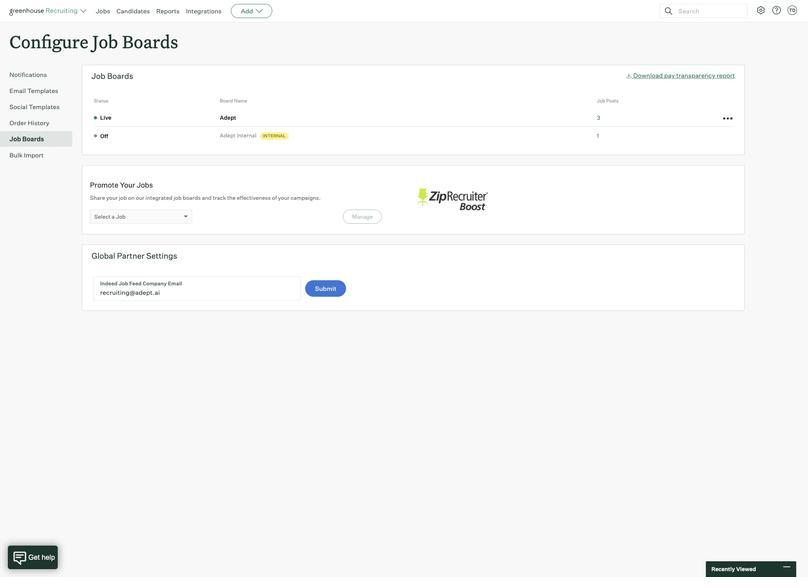 Task type: vqa. For each thing, say whether or not it's contained in the screenshot.
"Add" Popup Button
yes



Task type: describe. For each thing, give the bounding box(es) containing it.
1 link
[[597, 132, 599, 139]]

email
[[9, 87, 26, 95]]

candidates
[[117, 7, 150, 15]]

adept for adept
[[220, 114, 236, 121]]

Search text field
[[677, 5, 741, 17]]

order history link
[[9, 118, 69, 128]]

notifications
[[9, 71, 47, 79]]

job posts
[[597, 98, 619, 104]]

configure job boards
[[9, 30, 178, 53]]

social templates link
[[9, 102, 69, 112]]

td button
[[788, 6, 798, 15]]

off
[[100, 133, 108, 139]]

viewed
[[737, 567, 756, 573]]

1 vertical spatial boards
[[107, 71, 133, 81]]

promote your jobs
[[90, 181, 153, 190]]

3 link
[[597, 114, 601, 121]]

Indeed Job Feed Company Email text field
[[94, 277, 301, 301]]

history
[[28, 119, 49, 127]]

promote
[[90, 181, 119, 190]]

live
[[100, 115, 112, 121]]

download
[[634, 72, 663, 79]]

share
[[90, 195, 105, 201]]

transparency
[[677, 72, 716, 79]]

2 your from the left
[[278, 195, 290, 201]]

job down jobs link
[[93, 30, 118, 53]]

add
[[241, 7, 253, 15]]

adept internal link
[[220, 132, 259, 139]]

of
[[272, 195, 277, 201]]

1 your from the left
[[106, 195, 118, 201]]

job boards link
[[9, 135, 69, 144]]

social
[[9, 103, 27, 111]]

templates for email templates
[[27, 87, 58, 95]]

job right the a
[[116, 213, 126, 220]]

posts
[[607, 98, 619, 104]]

social templates
[[9, 103, 60, 111]]

td button
[[787, 4, 799, 17]]

status
[[94, 98, 108, 104]]

adept link
[[220, 114, 239, 121]]

board
[[220, 98, 233, 104]]

global
[[92, 251, 115, 261]]

settings
[[146, 251, 177, 261]]

track
[[213, 195, 226, 201]]

share your job on our integrated job boards and track the effectiveness of your campaigns.
[[90, 195, 321, 201]]

download pay transparency report link
[[626, 72, 735, 79]]

our
[[136, 195, 144, 201]]

select
[[94, 213, 111, 220]]

and
[[202, 195, 212, 201]]

recently
[[712, 567, 735, 573]]

submit
[[315, 285, 337, 293]]

on
[[128, 195, 135, 201]]

integrations link
[[186, 7, 222, 15]]

configure image
[[757, 6, 766, 15]]

job up 'status'
[[92, 71, 105, 81]]

name
[[234, 98, 247, 104]]

reports
[[156, 7, 180, 15]]

0 horizontal spatial internal
[[237, 132, 257, 139]]

1 job from the left
[[119, 195, 127, 201]]

global partner settings
[[92, 251, 177, 261]]

order
[[9, 119, 26, 127]]

a
[[112, 213, 115, 220]]



Task type: locate. For each thing, give the bounding box(es) containing it.
adept inside adept link
[[220, 114, 236, 121]]

job left "posts"
[[597, 98, 606, 104]]

greenhouse recruiting image
[[9, 6, 80, 16]]

the
[[227, 195, 236, 201]]

jobs link
[[96, 7, 110, 15]]

0 horizontal spatial job boards
[[9, 135, 44, 143]]

1 vertical spatial jobs
[[137, 181, 153, 190]]

board name
[[220, 98, 247, 104]]

job boards up 'status'
[[92, 71, 133, 81]]

adept inside adept internal link
[[220, 132, 236, 139]]

templates inside email templates link
[[27, 87, 58, 95]]

your right share
[[106, 195, 118, 201]]

your right of
[[278, 195, 290, 201]]

2 adept from the top
[[220, 132, 236, 139]]

email templates
[[9, 87, 58, 95]]

1 horizontal spatial your
[[278, 195, 290, 201]]

notifications link
[[9, 70, 69, 79]]

boards down the candidates link
[[122, 30, 178, 53]]

0 horizontal spatial job
[[119, 195, 127, 201]]

job left on
[[119, 195, 127, 201]]

adept
[[220, 114, 236, 121], [220, 132, 236, 139]]

td
[[790, 7, 796, 13]]

add button
[[231, 4, 272, 18]]

0 vertical spatial boards
[[122, 30, 178, 53]]

1 horizontal spatial job
[[174, 195, 182, 201]]

import
[[24, 151, 44, 159]]

job boards up bulk import
[[9, 135, 44, 143]]

download pay transparency report
[[634, 72, 735, 79]]

0 vertical spatial templates
[[27, 87, 58, 95]]

templates for social templates
[[29, 103, 60, 111]]

boards
[[183, 195, 201, 201]]

job
[[119, 195, 127, 201], [174, 195, 182, 201]]

your
[[120, 181, 135, 190]]

job
[[93, 30, 118, 53], [92, 71, 105, 81], [597, 98, 606, 104], [9, 135, 21, 143], [116, 213, 126, 220]]

internal
[[237, 132, 257, 139], [263, 133, 286, 139]]

recently viewed
[[712, 567, 756, 573]]

jobs left the candidates link
[[96, 7, 110, 15]]

jobs
[[96, 7, 110, 15], [137, 181, 153, 190]]

configure
[[9, 30, 88, 53]]

2 vertical spatial boards
[[22, 135, 44, 143]]

email templates link
[[9, 86, 69, 96]]

boards up 'status'
[[107, 71, 133, 81]]

candidates link
[[117, 7, 150, 15]]

adept down board
[[220, 114, 236, 121]]

1 vertical spatial job boards
[[9, 135, 44, 143]]

bulk
[[9, 151, 23, 159]]

1 adept from the top
[[220, 114, 236, 121]]

job left boards
[[174, 195, 182, 201]]

1 horizontal spatial internal
[[263, 133, 286, 139]]

0 vertical spatial jobs
[[96, 7, 110, 15]]

1 vertical spatial adept
[[220, 132, 236, 139]]

bulk import link
[[9, 151, 69, 160]]

internal down adept link
[[237, 132, 257, 139]]

adept down adept link
[[220, 132, 236, 139]]

0 horizontal spatial your
[[106, 195, 118, 201]]

internal right adept internal link
[[263, 133, 286, 139]]

zip recruiter image
[[414, 185, 492, 215]]

0 horizontal spatial jobs
[[96, 7, 110, 15]]

jobs up 'our'
[[137, 181, 153, 190]]

boards up import
[[22, 135, 44, 143]]

reports link
[[156, 7, 180, 15]]

bulk import
[[9, 151, 44, 159]]

3
[[597, 114, 601, 121]]

campaigns.
[[291, 195, 321, 201]]

templates up social templates link
[[27, 87, 58, 95]]

templates up order history link
[[29, 103, 60, 111]]

templates
[[27, 87, 58, 95], [29, 103, 60, 111]]

select a job
[[94, 213, 126, 220]]

integrated
[[146, 195, 172, 201]]

1 horizontal spatial job boards
[[92, 71, 133, 81]]

integrations
[[186, 7, 222, 15]]

report
[[717, 72, 735, 79]]

2 job from the left
[[174, 195, 182, 201]]

effectiveness
[[237, 195, 271, 201]]

adept for adept internal
[[220, 132, 236, 139]]

1 horizontal spatial jobs
[[137, 181, 153, 190]]

1
[[597, 132, 599, 139]]

pay
[[665, 72, 675, 79]]

adept internal
[[220, 132, 257, 139]]

submit button
[[305, 281, 346, 297]]

your
[[106, 195, 118, 201], [278, 195, 290, 201]]

job boards
[[92, 71, 133, 81], [9, 135, 44, 143]]

order history
[[9, 119, 49, 127]]

templates inside social templates link
[[29, 103, 60, 111]]

boards
[[122, 30, 178, 53], [107, 71, 133, 81], [22, 135, 44, 143]]

0 vertical spatial job boards
[[92, 71, 133, 81]]

job up bulk at the left of the page
[[9, 135, 21, 143]]

1 vertical spatial templates
[[29, 103, 60, 111]]

0 vertical spatial adept
[[220, 114, 236, 121]]

partner
[[117, 251, 145, 261]]



